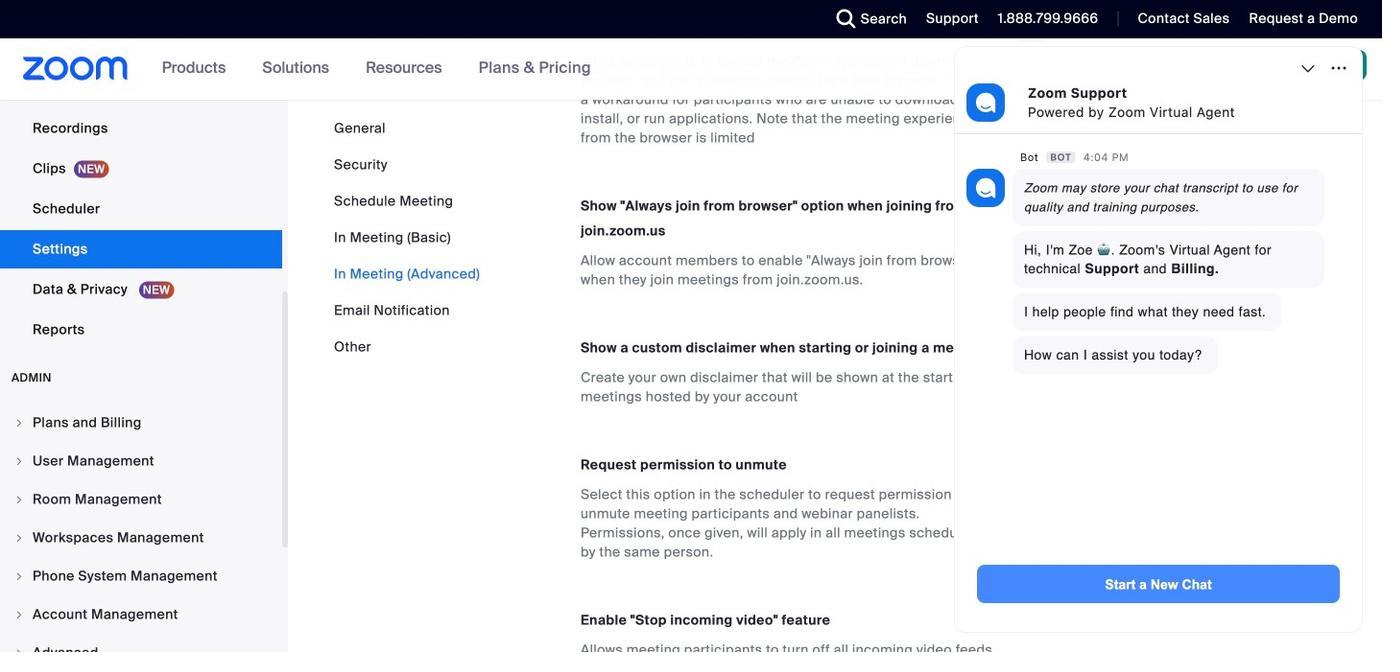 Task type: vqa. For each thing, say whether or not it's contained in the screenshot.
allow users to save chats from the meeting OPTION GROUP
no



Task type: locate. For each thing, give the bounding box(es) containing it.
2 menu item from the top
[[0, 444, 282, 480]]

right image
[[13, 533, 25, 544], [13, 610, 25, 621], [13, 648, 25, 653]]

1 vertical spatial right image
[[13, 610, 25, 621]]

product information navigation
[[147, 38, 606, 100]]

4 right image from the top
[[13, 571, 25, 583]]

banner
[[0, 38, 1383, 101]]

6 menu item from the top
[[0, 597, 282, 634]]

menu item
[[0, 405, 282, 442], [0, 444, 282, 480], [0, 482, 282, 518], [0, 520, 282, 557], [0, 559, 282, 595], [0, 597, 282, 634], [0, 636, 282, 653]]

right image
[[13, 418, 25, 429], [13, 456, 25, 468], [13, 494, 25, 506], [13, 571, 25, 583]]

2 vertical spatial right image
[[13, 648, 25, 653]]

1 right image from the top
[[13, 533, 25, 544]]

personal menu menu
[[0, 0, 282, 351]]

right image for second menu item
[[13, 456, 25, 468]]

3 right image from the top
[[13, 648, 25, 653]]

3 right image from the top
[[13, 494, 25, 506]]

side navigation navigation
[[0, 0, 288, 653]]

menu bar
[[334, 119, 480, 357]]

1 right image from the top
[[13, 418, 25, 429]]

0 vertical spatial right image
[[13, 533, 25, 544]]

2 right image from the top
[[13, 610, 25, 621]]

right image for fifth menu item from the bottom of the admin menu menu
[[13, 494, 25, 506]]

zoom logo image
[[23, 57, 128, 81]]

2 right image from the top
[[13, 456, 25, 468]]



Task type: describe. For each thing, give the bounding box(es) containing it.
right image for 2nd menu item from the bottom
[[13, 610, 25, 621]]

7 menu item from the top
[[0, 636, 282, 653]]

right image for 1st menu item from the top
[[13, 418, 25, 429]]

meetings navigation
[[981, 38, 1383, 101]]

5 menu item from the top
[[0, 559, 282, 595]]

1 menu item from the top
[[0, 405, 282, 442]]

right image for 5th menu item from the top
[[13, 571, 25, 583]]

admin menu menu
[[0, 405, 282, 653]]

3 menu item from the top
[[0, 482, 282, 518]]

right image for fourth menu item from the top
[[13, 533, 25, 544]]

right image for 1st menu item from the bottom
[[13, 648, 25, 653]]

4 menu item from the top
[[0, 520, 282, 557]]



